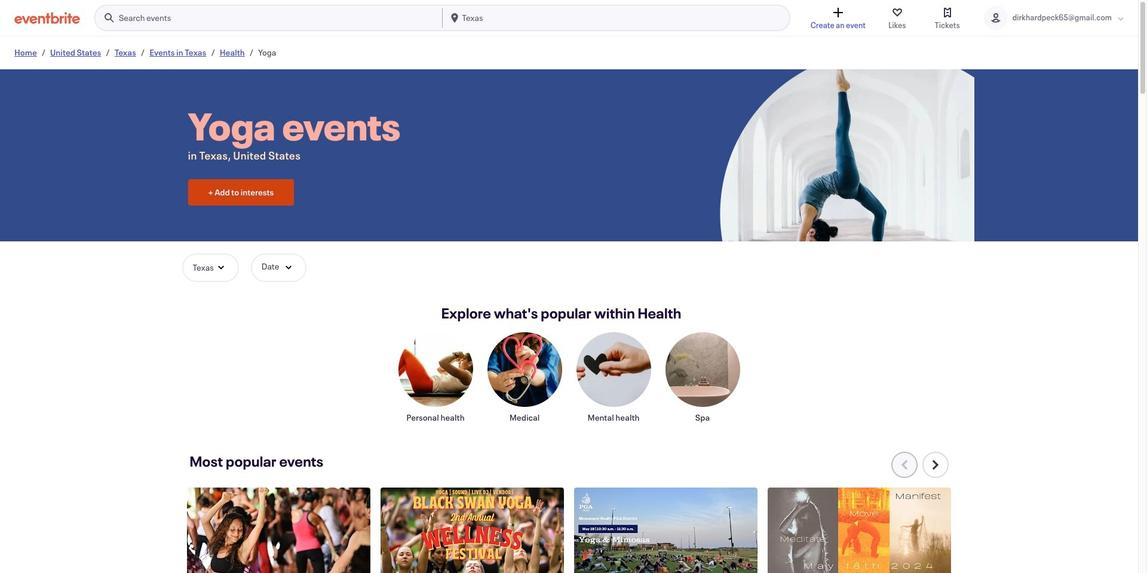 Task type: locate. For each thing, give the bounding box(es) containing it.
bsy wellness festival primary image image
[[381, 488, 565, 573]]

[object object] image
[[717, 69, 975, 276]]



Task type: describe. For each thing, give the bounding box(es) containing it.
main navigation element
[[94, 5, 791, 31]]

meditate, move, manifest primary image image
[[768, 488, 952, 573]]

eventbrite image
[[14, 12, 80, 24]]

healing through movement medicine class primary image image
[[187, 488, 371, 573]]

yoga & mimosas primary image image
[[574, 488, 758, 573]]



Task type: vqa. For each thing, say whether or not it's contained in the screenshot.
leftmost Events
no



